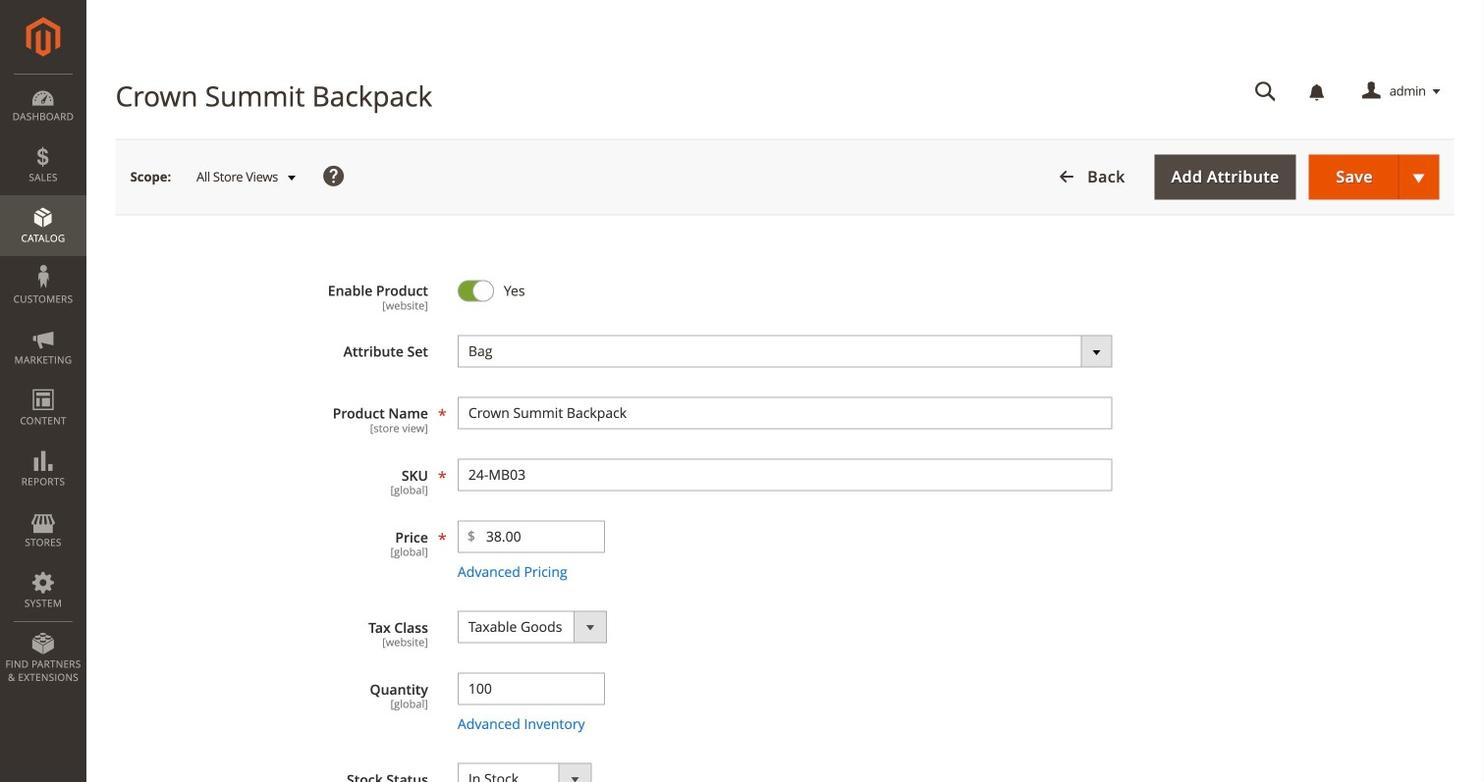 Task type: vqa. For each thing, say whether or not it's contained in the screenshot.
Menu
no



Task type: locate. For each thing, give the bounding box(es) containing it.
magento admin panel image
[[26, 17, 60, 57]]

None text field
[[1241, 75, 1290, 109], [458, 397, 1112, 430], [458, 459, 1112, 492], [1241, 75, 1290, 109], [458, 397, 1112, 430], [458, 459, 1112, 492]]

None text field
[[476, 522, 604, 553], [458, 673, 605, 706], [476, 522, 604, 553], [458, 673, 605, 706]]

menu bar
[[0, 74, 86, 695]]



